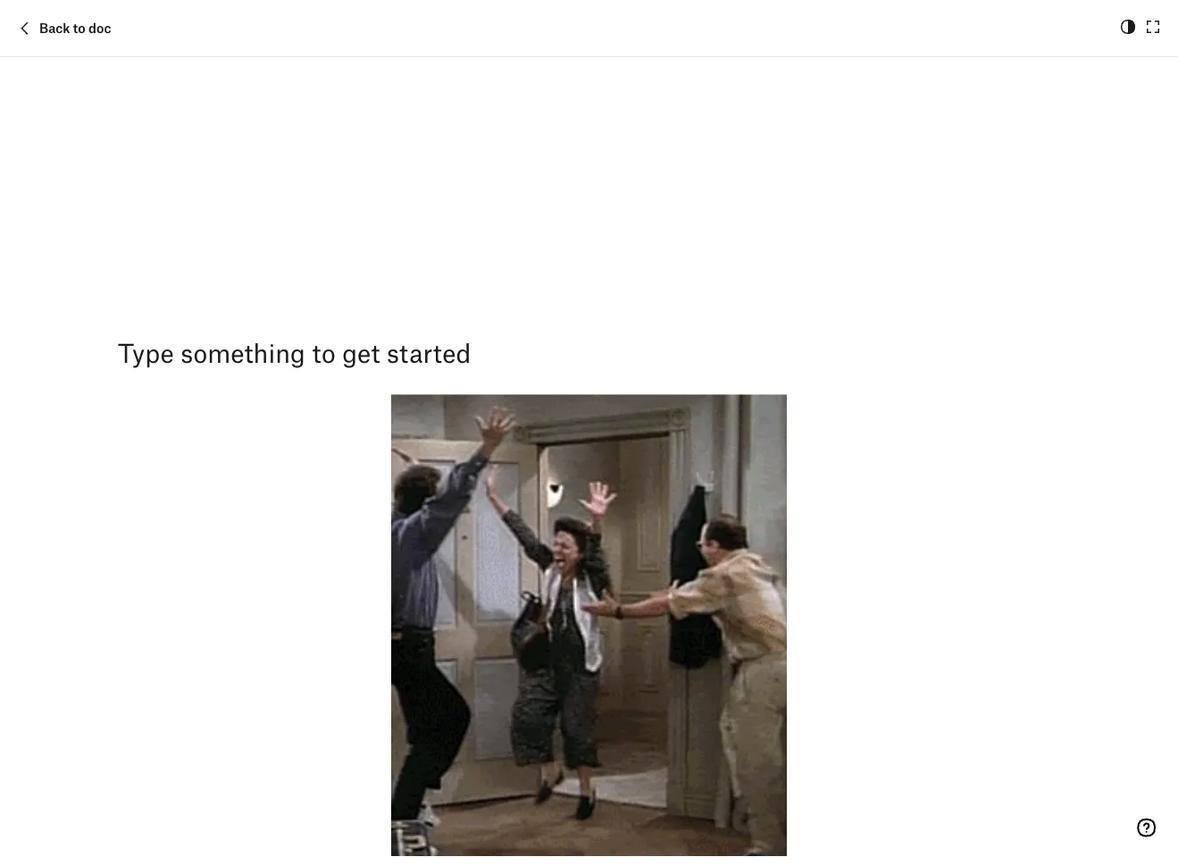 Task type: vqa. For each thing, say whether or not it's contained in the screenshot.
get
yes



Task type: describe. For each thing, give the bounding box(es) containing it.
type
[[118, 337, 174, 368]]

doc
[[89, 20, 111, 36]]

back to doc button
[[14, 17, 111, 39]]

1 vertical spatial to
[[312, 337, 336, 368]]

back to doc
[[39, 20, 111, 36]]

user-uploaded image: giphy.gif image
[[221, 223, 445, 494]]

to inside popup button
[[73, 20, 85, 36]]



Task type: locate. For each thing, give the bounding box(es) containing it.
1 horizontal spatial to
[[312, 337, 336, 368]]

back
[[39, 20, 70, 36]]

type something to get started
[[118, 337, 471, 368]]

something
[[181, 337, 306, 368]]

to left doc
[[73, 20, 85, 36]]

to
[[73, 20, 85, 36], [312, 337, 336, 368]]

0 vertical spatial to
[[73, 20, 85, 36]]

get
[[342, 337, 380, 368]]

to left get
[[312, 337, 336, 368]]

0 horizontal spatial to
[[73, 20, 85, 36]]

started
[[387, 337, 471, 368]]



